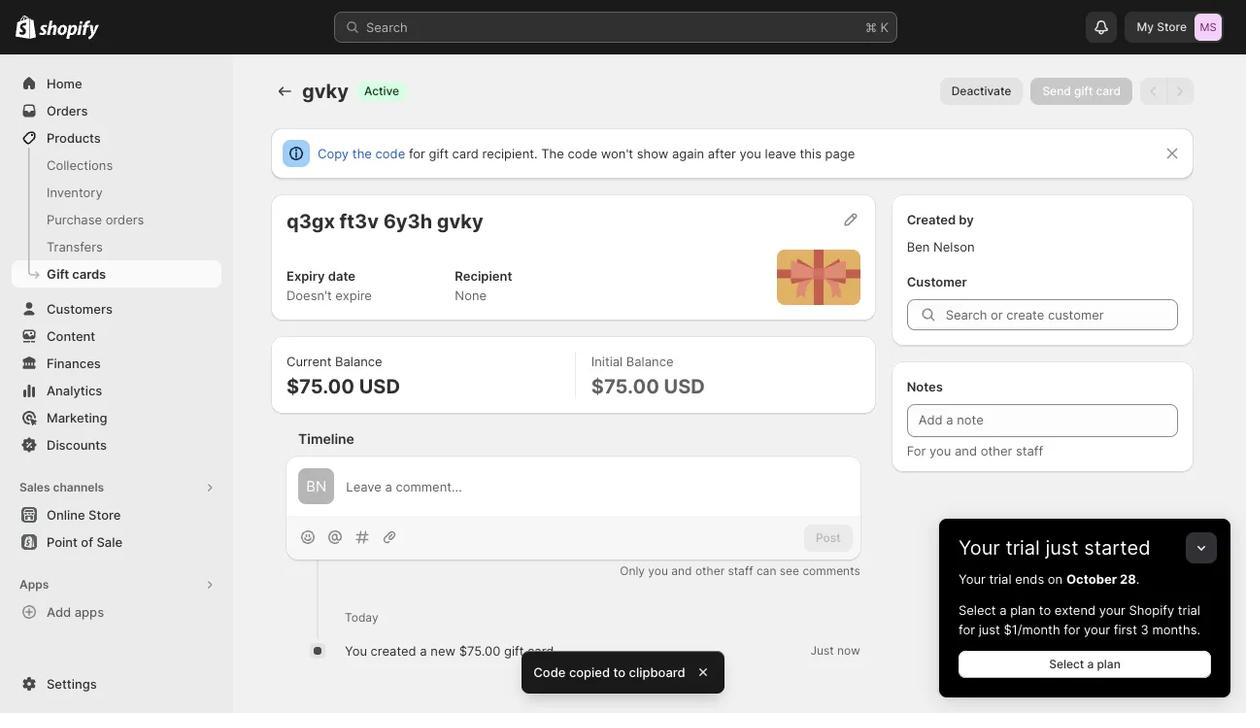 Task type: describe. For each thing, give the bounding box(es) containing it.
show
[[637, 146, 669, 161]]

trial for ends
[[990, 571, 1012, 587]]

settings link
[[12, 671, 222, 698]]

balance for current balance $75.00 usd
[[335, 354, 383, 369]]

staff for only you and other staff can see comments
[[728, 564, 754, 578]]

marketing link
[[12, 404, 222, 431]]

send
[[1043, 84, 1072, 98]]

plan for select a plan to extend your shopify trial for just $1/month for your first 3 months.
[[1011, 602, 1036, 618]]

send gift card button
[[1031, 78, 1133, 105]]

recipient
[[455, 268, 513, 284]]

select a plan link
[[959, 651, 1212, 678]]

to inside select a plan to extend your shopify trial for just $1/month for your first 3 months.
[[1040, 602, 1052, 618]]

active
[[364, 84, 399, 98]]

copy
[[318, 146, 349, 161]]

customers link
[[12, 295, 222, 323]]

Search or create customer text field
[[946, 299, 1179, 330]]

initial
[[592, 354, 623, 369]]

plan for select a plan
[[1098, 657, 1121, 671]]

inventory
[[47, 185, 103, 200]]

sales
[[19, 480, 50, 495]]

1 horizontal spatial gvky
[[437, 210, 484, 233]]

my
[[1137, 19, 1155, 34]]

transfers link
[[12, 233, 222, 260]]

of
[[81, 534, 93, 550]]

orders
[[47, 103, 88, 119]]

for
[[907, 443, 926, 459]]

see
[[780, 564, 800, 578]]

your trial just started button
[[940, 519, 1231, 560]]

other for for
[[981, 443, 1013, 459]]

recipient.
[[482, 146, 538, 161]]

comments
[[803, 564, 861, 578]]

sales channels
[[19, 480, 104, 495]]

1 horizontal spatial for
[[959, 622, 976, 637]]

usd for initial balance $75.00 usd
[[664, 375, 705, 398]]

1 code from the left
[[376, 146, 405, 161]]

nelson
[[934, 239, 975, 255]]

you created a new $75.00 gift card.
[[345, 644, 558, 659]]

trial inside select a plan to extend your shopify trial for just $1/month for your first 3 months.
[[1179, 602, 1201, 618]]

shopify image
[[39, 20, 99, 40]]

0 horizontal spatial for
[[409, 146, 426, 161]]

gift cards link
[[12, 260, 222, 288]]

point of sale
[[47, 534, 122, 550]]

you for only you and other staff can see comments
[[648, 564, 668, 578]]

ends
[[1016, 571, 1045, 587]]

online
[[47, 507, 85, 523]]

your for your trial ends on october 28 .
[[959, 571, 986, 587]]

expiry
[[287, 268, 325, 284]]

just inside select a plan to extend your shopify trial for just $1/month for your first 3 months.
[[979, 622, 1001, 637]]

doesn't
[[287, 288, 332, 303]]

point of sale button
[[0, 529, 233, 556]]

discounts
[[47, 437, 107, 453]]

and for only
[[672, 564, 692, 578]]

channels
[[53, 480, 104, 495]]

1 horizontal spatial you
[[740, 146, 762, 161]]

finances link
[[12, 350, 222, 377]]

0 horizontal spatial a
[[420, 644, 427, 659]]

content link
[[12, 323, 222, 350]]

send gift card
[[1043, 84, 1121, 98]]

your trial just started element
[[940, 569, 1231, 698]]

collections link
[[12, 152, 222, 179]]

avatar with initials b n image
[[298, 468, 335, 505]]

post button
[[805, 525, 853, 552]]

q3gx
[[287, 210, 335, 233]]

Leave a comment... text field
[[346, 477, 849, 496]]

card.
[[528, 644, 558, 659]]

you
[[345, 644, 367, 659]]

clipboard
[[629, 665, 686, 680]]

staff for for you and other staff
[[1016, 443, 1044, 459]]

marketing
[[47, 410, 107, 426]]

ben
[[907, 239, 930, 255]]

0 vertical spatial your
[[1100, 602, 1126, 618]]

customers
[[47, 301, 113, 317]]

purchase orders link
[[12, 206, 222, 233]]

6y3h
[[383, 210, 433, 233]]

this
[[800, 146, 822, 161]]

timeline
[[298, 430, 355, 447]]

previous image
[[1145, 82, 1164, 101]]

trial for just
[[1006, 536, 1041, 560]]

a for select a plan
[[1088, 657, 1094, 671]]

transfers
[[47, 239, 103, 255]]

apps
[[19, 577, 49, 592]]

deactivate
[[952, 84, 1012, 98]]

created
[[371, 644, 417, 659]]

28
[[1120, 571, 1137, 587]]

store for my store
[[1158, 19, 1187, 34]]

orders link
[[12, 97, 222, 124]]

shopify
[[1130, 602, 1175, 618]]

won't
[[601, 146, 634, 161]]

point
[[47, 534, 78, 550]]

none
[[455, 288, 487, 303]]

created by
[[907, 212, 974, 227]]

home
[[47, 76, 82, 91]]

just inside dropdown button
[[1046, 536, 1079, 560]]

initial balance $75.00 usd
[[592, 354, 705, 398]]

select for select a plan to extend your shopify trial for just $1/month for your first 3 months.
[[959, 602, 997, 618]]

expire
[[336, 288, 372, 303]]

your for your trial just started
[[959, 536, 1001, 560]]

gift inside send gift card button
[[1075, 84, 1094, 98]]

1 horizontal spatial $75.00
[[459, 644, 501, 659]]

add apps
[[47, 604, 104, 620]]

inventory link
[[12, 179, 222, 206]]

date
[[328, 268, 356, 284]]

post
[[816, 530, 841, 545]]

select a plan
[[1050, 657, 1121, 671]]

products link
[[12, 124, 222, 152]]



Task type: locate. For each thing, give the bounding box(es) containing it.
1 vertical spatial just
[[979, 622, 1001, 637]]

staff down add a note text box on the bottom
[[1016, 443, 1044, 459]]

1 horizontal spatial and
[[955, 443, 978, 459]]

for left the $1/month at bottom
[[959, 622, 976, 637]]

gift left recipient.
[[429, 146, 449, 161]]

0 horizontal spatial other
[[696, 564, 725, 578]]

trial left the ends
[[990, 571, 1012, 587]]

$75.00 right new
[[459, 644, 501, 659]]

started
[[1085, 536, 1151, 560]]

1 horizontal spatial store
[[1158, 19, 1187, 34]]

1 horizontal spatial usd
[[664, 375, 705, 398]]

0 horizontal spatial usd
[[359, 375, 400, 398]]

1 horizontal spatial gift
[[504, 644, 524, 659]]

you right after
[[740, 146, 762, 161]]

just
[[811, 644, 834, 658]]

you right for
[[930, 443, 952, 459]]

balance inside "initial balance $75.00 usd"
[[627, 354, 674, 369]]

select inside select a plan to extend your shopify trial for just $1/month for your first 3 months.
[[959, 602, 997, 618]]

1 usd from the left
[[359, 375, 400, 398]]

first
[[1114, 622, 1138, 637]]

your
[[1100, 602, 1126, 618], [1084, 622, 1111, 637]]

a inside select a plan to extend your shopify trial for just $1/month for your first 3 months.
[[1000, 602, 1007, 618]]

0 horizontal spatial gvky
[[302, 80, 349, 103]]

other left can
[[696, 564, 725, 578]]

2 code from the left
[[568, 146, 598, 161]]

a for select a plan to extend your shopify trial for just $1/month for your first 3 months.
[[1000, 602, 1007, 618]]

code copied to clipboard
[[534, 665, 686, 680]]

0 horizontal spatial and
[[672, 564, 692, 578]]

the
[[353, 146, 372, 161]]

gvky right the "6y3h"
[[437, 210, 484, 233]]

0 horizontal spatial code
[[376, 146, 405, 161]]

discounts link
[[12, 431, 222, 459]]

your up your trial ends on october 28 .
[[959, 536, 1001, 560]]

select
[[959, 602, 997, 618], [1050, 657, 1085, 671]]

$75.00 inside "initial balance $75.00 usd"
[[592, 375, 660, 398]]

plan
[[1011, 602, 1036, 618], [1098, 657, 1121, 671]]

and for for
[[955, 443, 978, 459]]

2 your from the top
[[959, 571, 986, 587]]

just now
[[811, 644, 861, 658]]

your up first
[[1100, 602, 1126, 618]]

2 horizontal spatial $75.00
[[592, 375, 660, 398]]

1 horizontal spatial code
[[568, 146, 598, 161]]

usd inside current balance $75.00 usd
[[359, 375, 400, 398]]

to
[[1040, 602, 1052, 618], [614, 665, 626, 680]]

now
[[838, 644, 861, 658]]

1 horizontal spatial plan
[[1098, 657, 1121, 671]]

balance right "current"
[[335, 354, 383, 369]]

add
[[47, 604, 71, 620]]

0 horizontal spatial to
[[614, 665, 626, 680]]

store inside button
[[88, 507, 121, 523]]

0 vertical spatial select
[[959, 602, 997, 618]]

balance inside current balance $75.00 usd
[[335, 354, 383, 369]]

2 horizontal spatial a
[[1088, 657, 1094, 671]]

extend
[[1055, 602, 1096, 618]]

search
[[366, 19, 408, 35]]

collections
[[47, 157, 113, 173]]

card inside button
[[1097, 84, 1121, 98]]

can
[[757, 564, 777, 578]]

and right for
[[955, 443, 978, 459]]

by
[[959, 212, 974, 227]]

add apps button
[[12, 599, 222, 626]]

0 horizontal spatial staff
[[728, 564, 754, 578]]

$75.00 for initial balance $75.00 usd
[[592, 375, 660, 398]]

next image
[[1171, 82, 1190, 101]]

shopify image
[[16, 15, 36, 39]]

card left recipient.
[[452, 146, 479, 161]]

months.
[[1153, 622, 1201, 637]]

1 your from the top
[[959, 536, 1001, 560]]

1 vertical spatial gift
[[429, 146, 449, 161]]

1 vertical spatial and
[[672, 564, 692, 578]]

a up the $1/month at bottom
[[1000, 602, 1007, 618]]

again
[[672, 146, 705, 161]]

$75.00 down initial
[[592, 375, 660, 398]]

1 balance from the left
[[335, 354, 383, 369]]

0 horizontal spatial just
[[979, 622, 1001, 637]]

1 horizontal spatial card
[[1097, 84, 1121, 98]]

store right my
[[1158, 19, 1187, 34]]

2 vertical spatial you
[[648, 564, 668, 578]]

apps button
[[12, 571, 222, 599]]

plan down first
[[1098, 657, 1121, 671]]

⌘
[[866, 19, 877, 35]]

expiry date doesn't expire
[[287, 268, 372, 303]]

to right copied
[[614, 665, 626, 680]]

after
[[708, 146, 737, 161]]

gift right the send
[[1075, 84, 1094, 98]]

2 balance from the left
[[627, 354, 674, 369]]

for down extend
[[1064, 622, 1081, 637]]

october
[[1067, 571, 1118, 587]]

gift cards
[[47, 266, 106, 282]]

your inside dropdown button
[[959, 536, 1001, 560]]

0 vertical spatial card
[[1097, 84, 1121, 98]]

a down select a plan to extend your shopify trial for just $1/month for your first 3 months.
[[1088, 657, 1094, 671]]

notes
[[907, 379, 943, 395]]

you for for you and other staff
[[930, 443, 952, 459]]

plan up the $1/month at bottom
[[1011, 602, 1036, 618]]

customer
[[907, 274, 968, 290]]

select down select a plan to extend your shopify trial for just $1/month for your first 3 months.
[[1050, 657, 1085, 671]]

q3gx ft3v 6y3h gvky button
[[287, 210, 484, 233]]

1 horizontal spatial balance
[[627, 354, 674, 369]]

trial up the ends
[[1006, 536, 1041, 560]]

just
[[1046, 536, 1079, 560], [979, 622, 1001, 637]]

select for select a plan
[[1050, 657, 1085, 671]]

⌘ k
[[866, 19, 889, 35]]

just left the $1/month at bottom
[[979, 622, 1001, 637]]

usd inside "initial balance $75.00 usd"
[[664, 375, 705, 398]]

purchase
[[47, 212, 102, 227]]

to up the $1/month at bottom
[[1040, 602, 1052, 618]]

1 vertical spatial you
[[930, 443, 952, 459]]

2 usd from the left
[[664, 375, 705, 398]]

1 vertical spatial card
[[452, 146, 479, 161]]

q3gx ft3v 6y3h gvky
[[287, 210, 484, 233]]

for
[[409, 146, 426, 161], [959, 622, 976, 637], [1064, 622, 1081, 637]]

analytics
[[47, 383, 102, 398]]

1 vertical spatial select
[[1050, 657, 1085, 671]]

0 vertical spatial other
[[981, 443, 1013, 459]]

0 horizontal spatial card
[[452, 146, 479, 161]]

0 vertical spatial just
[[1046, 536, 1079, 560]]

1 horizontal spatial staff
[[1016, 443, 1044, 459]]

select down your trial ends on october 28 .
[[959, 602, 997, 618]]

$1/month
[[1004, 622, 1061, 637]]

a left new
[[420, 644, 427, 659]]

today
[[345, 611, 379, 625]]

1 vertical spatial other
[[696, 564, 725, 578]]

0 horizontal spatial store
[[88, 507, 121, 523]]

copied
[[569, 665, 610, 680]]

orders
[[106, 212, 144, 227]]

you right only
[[648, 564, 668, 578]]

0 vertical spatial store
[[1158, 19, 1187, 34]]

your trial just started
[[959, 536, 1151, 560]]

sale
[[97, 534, 122, 550]]

0 horizontal spatial plan
[[1011, 602, 1036, 618]]

gift left the card.
[[504, 644, 524, 659]]

code right "the"
[[568, 146, 598, 161]]

ft3v
[[340, 210, 379, 233]]

balance for initial balance $75.00 usd
[[627, 354, 674, 369]]

3
[[1141, 622, 1149, 637]]

$75.00 down "current"
[[287, 375, 355, 398]]

only you and other staff can see comments
[[620, 564, 861, 578]]

balance right initial
[[627, 354, 674, 369]]

2 vertical spatial gift
[[504, 644, 524, 659]]

1 vertical spatial plan
[[1098, 657, 1121, 671]]

0 vertical spatial trial
[[1006, 536, 1041, 560]]

content
[[47, 328, 95, 344]]

0 horizontal spatial you
[[648, 564, 668, 578]]

0 vertical spatial gift
[[1075, 84, 1094, 98]]

for you and other staff
[[907, 443, 1044, 459]]

1 vertical spatial staff
[[728, 564, 754, 578]]

2 horizontal spatial you
[[930, 443, 952, 459]]

just up on
[[1046, 536, 1079, 560]]

and
[[955, 443, 978, 459], [672, 564, 692, 578]]

trial inside dropdown button
[[1006, 536, 1041, 560]]

code
[[534, 665, 566, 680]]

usd for current balance $75.00 usd
[[359, 375, 400, 398]]

usd
[[359, 375, 400, 398], [664, 375, 705, 398]]

1 horizontal spatial just
[[1046, 536, 1079, 560]]

copy the code button
[[306, 140, 417, 167]]

store for online store
[[88, 507, 121, 523]]

$75.00 for current balance $75.00 usd
[[287, 375, 355, 398]]

your left first
[[1084, 622, 1111, 637]]

my store image
[[1195, 14, 1222, 41]]

2 horizontal spatial for
[[1064, 622, 1081, 637]]

gvky left active
[[302, 80, 349, 103]]

created
[[907, 212, 956, 227]]

other down add a note text box on the bottom
[[981, 443, 1013, 459]]

copy the code for gift card recipient. the code won't show again after you leave this page
[[318, 146, 855, 161]]

code right the the
[[376, 146, 405, 161]]

current
[[287, 354, 332, 369]]

settings
[[47, 676, 97, 692]]

current balance $75.00 usd
[[287, 354, 400, 398]]

page
[[826, 146, 855, 161]]

0 horizontal spatial $75.00
[[287, 375, 355, 398]]

analytics link
[[12, 377, 222, 404]]

your
[[959, 536, 1001, 560], [959, 571, 986, 587]]

0 vertical spatial your
[[959, 536, 1001, 560]]

other for only
[[696, 564, 725, 578]]

online store link
[[12, 501, 222, 529]]

for right the the
[[409, 146, 426, 161]]

$75.00 inside current balance $75.00 usd
[[287, 375, 355, 398]]

purchase orders
[[47, 212, 144, 227]]

0 vertical spatial plan
[[1011, 602, 1036, 618]]

0 vertical spatial you
[[740, 146, 762, 161]]

1 vertical spatial your
[[959, 571, 986, 587]]

your left the ends
[[959, 571, 986, 587]]

0 horizontal spatial select
[[959, 602, 997, 618]]

and right only
[[672, 564, 692, 578]]

card left previous image
[[1097, 84, 1121, 98]]

1 vertical spatial your
[[1084, 622, 1111, 637]]

finances
[[47, 356, 101, 371]]

1 horizontal spatial other
[[981, 443, 1013, 459]]

gift
[[1075, 84, 1094, 98], [429, 146, 449, 161], [504, 644, 524, 659]]

1 horizontal spatial a
[[1000, 602, 1007, 618]]

online store button
[[0, 501, 233, 529]]

plan inside select a plan to extend your shopify trial for just $1/month for your first 3 months.
[[1011, 602, 1036, 618]]

0 horizontal spatial gift
[[429, 146, 449, 161]]

1 horizontal spatial select
[[1050, 657, 1085, 671]]

1 vertical spatial store
[[88, 507, 121, 523]]

2 vertical spatial trial
[[1179, 602, 1201, 618]]

staff left can
[[728, 564, 754, 578]]

Add a note text field
[[907, 404, 1179, 437]]

0 vertical spatial gvky
[[302, 80, 349, 103]]

store up sale
[[88, 507, 121, 523]]

trial
[[1006, 536, 1041, 560], [990, 571, 1012, 587], [1179, 602, 1201, 618]]

1 vertical spatial to
[[614, 665, 626, 680]]

1 vertical spatial trial
[[990, 571, 1012, 587]]

1 horizontal spatial to
[[1040, 602, 1052, 618]]

trial up months.
[[1179, 602, 1201, 618]]

gift
[[47, 266, 69, 282]]

select a plan to extend your shopify trial for just $1/month for your first 3 months.
[[959, 602, 1201, 637]]

2 horizontal spatial gift
[[1075, 84, 1094, 98]]

0 vertical spatial and
[[955, 443, 978, 459]]

0 vertical spatial to
[[1040, 602, 1052, 618]]

0 horizontal spatial balance
[[335, 354, 383, 369]]

1 vertical spatial gvky
[[437, 210, 484, 233]]

0 vertical spatial staff
[[1016, 443, 1044, 459]]



Task type: vqa. For each thing, say whether or not it's contained in the screenshot.
gift within the button
yes



